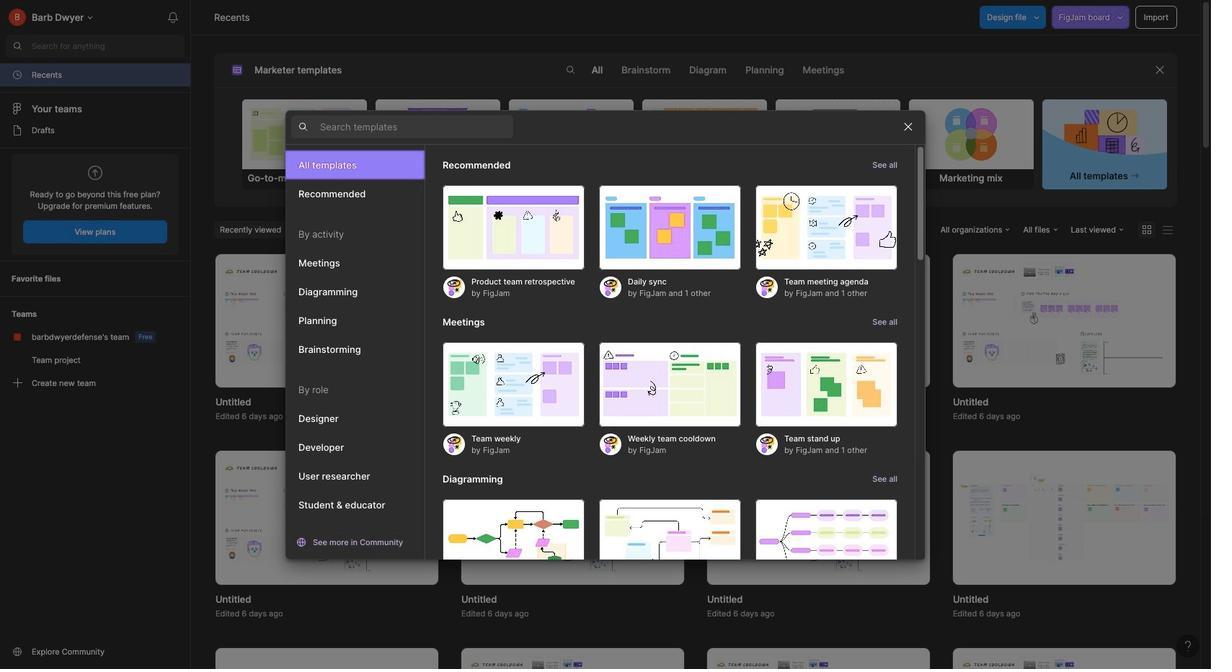 Task type: locate. For each thing, give the bounding box(es) containing it.
thumbnail image
[[216, 255, 438, 388], [461, 255, 684, 388], [707, 255, 930, 388], [953, 255, 1176, 388], [216, 452, 438, 585], [461, 452, 684, 585], [707, 452, 930, 585], [953, 452, 1176, 585], [216, 649, 438, 670], [461, 649, 684, 670], [707, 649, 930, 670], [953, 649, 1176, 670]]

search 32 image up competitor analysis "image"
[[559, 58, 582, 81]]

community 16 image
[[12, 647, 23, 658]]

0 vertical spatial search 32 image
[[6, 35, 29, 58]]

creative brief template image
[[768, 99, 908, 169]]

bell 32 image
[[161, 6, 185, 29]]

recent 16 image
[[12, 69, 23, 81]]

team meeting agenda image
[[756, 185, 898, 270]]

1 horizontal spatial search 32 image
[[559, 58, 582, 81]]

competitor analysis image
[[509, 99, 633, 169]]

1 vertical spatial search 32 image
[[559, 58, 582, 81]]

social media planner image
[[642, 99, 766, 169]]

search 32 image up recent 16 icon
[[6, 35, 29, 58]]

marketing funnel image
[[376, 99, 500, 169]]

team weekly image
[[443, 342, 585, 427]]

search 32 image
[[6, 35, 29, 58], [559, 58, 582, 81]]

0 horizontal spatial search 32 image
[[6, 35, 29, 58]]

weekly team cooldown image
[[599, 342, 741, 427]]

marketing mix image
[[909, 99, 1033, 169]]

grid
[[193, 255, 1199, 670]]

mindmap image
[[756, 500, 898, 585]]

dialog
[[286, 110, 926, 614]]



Task type: vqa. For each thing, say whether or not it's contained in the screenshot.
Marketing funnel image
yes



Task type: describe. For each thing, give the bounding box(es) containing it.
see all all templates image
[[1064, 109, 1145, 162]]

Search templates text field
[[320, 118, 513, 136]]

uml diagram image
[[599, 500, 741, 585]]

Search for anything text field
[[32, 40, 185, 52]]

page 16 image
[[12, 125, 23, 136]]

diagram basics image
[[443, 500, 585, 585]]

product team retrospective image
[[443, 185, 585, 270]]

team stand up image
[[756, 342, 898, 427]]

go-to-market (gtm) strategy image
[[242, 99, 366, 169]]

daily sync image
[[599, 185, 741, 270]]



